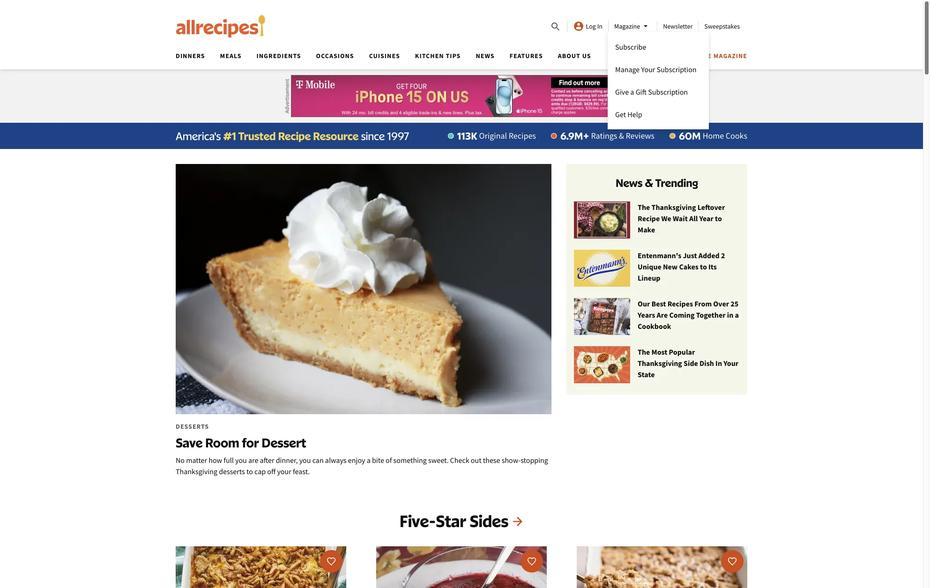 Task type: vqa. For each thing, say whether or not it's contained in the screenshot.
Get Help
yes



Task type: describe. For each thing, give the bounding box(es) containing it.
lineup
[[638, 273, 661, 283]]

a inside give a gift subscription 'link'
[[631, 87, 634, 97]]

our best recipes from over 25 years are coming together in a cookbook link
[[574, 298, 740, 336]]

popular
[[669, 347, 695, 357]]

save room for dessert link
[[176, 164, 552, 481]]

since
[[361, 129, 385, 142]]

give
[[615, 87, 629, 97]]

advertisement region
[[291, 75, 632, 117]]

cakes
[[679, 262, 699, 271]]

from
[[695, 299, 712, 308]]

save recipe image for 'fresh cranberry sauce in a glass bowl with a spoon for serving' 'image' on the bottom of the page
[[527, 557, 537, 566]]

ingredients link
[[257, 52, 301, 60]]

magazine
[[714, 52, 748, 60]]

get
[[684, 52, 697, 60]]

over
[[713, 299, 729, 308]]

news for news & trending
[[616, 176, 643, 189]]

subscribe
[[615, 42, 647, 52]]

the
[[699, 52, 712, 60]]

the thanksgiving leftover recipe we wait all year to make
[[638, 202, 725, 234]]

60m home cooks
[[679, 130, 748, 142]]

to inside the entenmann's just added 2 unique new cakes to its lineup
[[700, 262, 707, 271]]

sweepstakes link
[[705, 22, 740, 30]]

1 horizontal spatial &
[[645, 176, 653, 189]]

a close up view of a spoonful of sweet potato casserole, topped with pecans and brown sugar, being lifted from a white baking dish. image
[[577, 547, 748, 588]]

search image
[[550, 21, 561, 32]]

113k original recipes
[[457, 130, 536, 142]]

recipe for we
[[638, 214, 660, 223]]

6.9m+
[[561, 130, 589, 142]]

manage
[[615, 65, 640, 74]]

a close up view on a single plated slice of double layer pumpkin cheesecake topped with a dollop of whipped cream. image
[[176, 164, 552, 414]]

are
[[657, 310, 668, 320]]

to inside the thanksgiving leftover recipe we wait all year to make
[[715, 214, 722, 223]]

2
[[721, 251, 725, 260]]

dessert
[[262, 435, 306, 450]]

fresh cranberry sauce in a glass bowl with a spoon for serving image
[[376, 547, 547, 588]]

sweepstakes
[[705, 22, 740, 30]]

entenmann's just added 2 unique new cakes to its lineup link
[[574, 250, 740, 287]]

caret_down image
[[640, 21, 652, 32]]

get
[[615, 110, 626, 119]]

occasions link
[[316, 52, 354, 60]]

6.9m+ ratings & reviews
[[561, 130, 655, 142]]

thanksgiving inside the most popular thanksgiving side dish in your state
[[638, 359, 682, 368]]

113k
[[457, 130, 477, 142]]

year
[[700, 214, 714, 223]]

entenmann's just added 2 unique new cakes to its lineup
[[638, 251, 725, 283]]

us
[[582, 52, 591, 60]]

make
[[638, 225, 655, 234]]

room
[[205, 435, 239, 450]]

meals link
[[220, 52, 242, 60]]

navigation inside banner
[[168, 49, 748, 69]]

added
[[699, 251, 720, 260]]

0 vertical spatial subscription
[[657, 65, 697, 74]]

gift
[[636, 87, 647, 97]]

new
[[663, 262, 678, 271]]

kitchen tips
[[415, 52, 461, 60]]

kitchen
[[415, 52, 444, 60]]

together
[[696, 310, 726, 320]]

years
[[638, 310, 655, 320]]

news for news link
[[476, 52, 495, 60]]

america's
[[176, 129, 221, 142]]

features
[[510, 52, 543, 60]]

original
[[479, 130, 507, 141]]

manage your subscription link
[[608, 58, 709, 81]]

get the magazine link
[[684, 52, 748, 60]]

a high angle view looking into a green casserole dish of green bean casserole with a scoop taken out. image
[[176, 547, 346, 588]]

side
[[684, 359, 698, 368]]

features link
[[510, 52, 543, 60]]

sides
[[470, 511, 509, 531]]

dinners
[[176, 52, 205, 60]]

recipes for 113k
[[509, 130, 536, 141]]

america's #1 trusted recipe resource since 1997
[[176, 129, 410, 142]]

your inside the most popular thanksgiving side dish in your state
[[724, 359, 739, 368]]

reviews
[[626, 130, 655, 141]]

its
[[709, 262, 717, 271]]

& inside '6.9m+ ratings & reviews'
[[619, 130, 624, 141]]

ingredients
[[257, 52, 301, 60]]

save recipe image for a high angle view looking into a green casserole dish of green bean casserole with a scoop taken out. image
[[327, 557, 336, 566]]

home image
[[176, 15, 266, 37]]

a inside our best recipes from over 25 years are coming together in a cookbook
[[735, 310, 739, 320]]

the thanksgiving leftover recipe we wait all year to make link
[[574, 202, 740, 239]]

help
[[628, 110, 642, 119]]

just
[[683, 251, 697, 260]]

news & trending
[[616, 176, 698, 189]]

save room for dessert
[[176, 435, 306, 450]]

state
[[638, 370, 655, 379]]

most
[[652, 347, 668, 357]]



Task type: locate. For each thing, give the bounding box(es) containing it.
save
[[176, 435, 203, 450]]

0 vertical spatial news
[[476, 52, 495, 60]]

recipes up coming
[[668, 299, 693, 308]]

cookbook
[[638, 322, 671, 331]]

thanksgiving up wait
[[652, 202, 696, 212]]

to
[[715, 214, 722, 223], [700, 262, 707, 271]]

give a gift subscription link
[[608, 81, 709, 103]]

log in link
[[573, 21, 603, 32]]

about us
[[558, 52, 591, 60]]

leftover
[[698, 202, 725, 212]]

0 horizontal spatial in
[[597, 22, 603, 30]]

kitchen tips link
[[415, 52, 461, 60]]

five-
[[400, 511, 436, 531]]

0 vertical spatial a
[[631, 87, 634, 97]]

news
[[476, 52, 495, 60], [616, 176, 643, 189]]

recipes inside 113k original recipes
[[509, 130, 536, 141]]

trending
[[656, 176, 698, 189]]

1 horizontal spatial news
[[616, 176, 643, 189]]

the
[[638, 202, 650, 212], [638, 347, 650, 357]]

get help
[[615, 110, 642, 119]]

1 vertical spatial to
[[700, 262, 707, 271]]

recipes right original
[[509, 130, 536, 141]]

1 vertical spatial thanksgiving
[[638, 359, 682, 368]]

0 vertical spatial the
[[638, 202, 650, 212]]

cooks
[[726, 130, 748, 141]]

0 vertical spatial recipes
[[509, 130, 536, 141]]

all
[[689, 214, 698, 223]]

0 vertical spatial to
[[715, 214, 722, 223]]

news inside banner
[[476, 52, 495, 60]]

0 vertical spatial your
[[641, 65, 655, 74]]

1 horizontal spatial in
[[716, 359, 722, 368]]

the inside the thanksgiving leftover recipe we wait all year to make
[[638, 202, 650, 212]]

&
[[619, 130, 624, 141], [645, 176, 653, 189]]

entenmann's added two unique new cakes image
[[574, 250, 630, 287]]

1 horizontal spatial to
[[715, 214, 722, 223]]

unique
[[638, 262, 662, 271]]

& left trending
[[645, 176, 653, 189]]

0 horizontal spatial &
[[619, 130, 624, 141]]

1 vertical spatial subscription
[[648, 87, 688, 97]]

give a gift subscription
[[615, 87, 688, 97]]

recipe right "trusted"
[[278, 129, 311, 142]]

the left most
[[638, 347, 650, 357]]

0 horizontal spatial save recipe image
[[327, 557, 336, 566]]

2 the from the top
[[638, 347, 650, 357]]

banner
[[0, 0, 923, 129]]

a right in
[[735, 310, 739, 320]]

navigation
[[168, 49, 748, 69]]

in right dish
[[716, 359, 722, 368]]

newsletter button
[[663, 22, 693, 30]]

best
[[652, 299, 666, 308]]

1 vertical spatial your
[[724, 359, 739, 368]]

dinners link
[[176, 52, 205, 60]]

subscribe link
[[608, 36, 709, 58]]

in
[[597, 22, 603, 30], [716, 359, 722, 368]]

magazine button
[[614, 21, 652, 32]]

save recipe image
[[728, 557, 737, 566]]

the for the most popular thanksgiving side dish in your state
[[638, 347, 650, 357]]

save recipe image
[[327, 557, 336, 566], [527, 557, 537, 566]]

1 horizontal spatial your
[[724, 359, 739, 368]]

your inside manage your subscription link
[[641, 65, 655, 74]]

a left gift
[[631, 87, 634, 97]]

recipe up the make
[[638, 214, 660, 223]]

recipe for resource
[[278, 129, 311, 142]]

0 horizontal spatial news
[[476, 52, 495, 60]]

2 save recipe image from the left
[[527, 557, 537, 566]]

0 vertical spatial thanksgiving
[[652, 202, 696, 212]]

about us link
[[558, 52, 591, 60]]

coming
[[670, 310, 695, 320]]

tips
[[446, 52, 461, 60]]

for
[[242, 435, 259, 450]]

0 vertical spatial recipe
[[278, 129, 311, 142]]

get the magazine
[[684, 52, 748, 60]]

our best recipes from over 25 years are coming together in a cookbook
[[638, 299, 739, 331]]

recipes for our
[[668, 299, 693, 308]]

news up top down view of mashed potatoes and a plaid napkin and wooden spoon image
[[616, 176, 643, 189]]

news right tips
[[476, 52, 495, 60]]

star
[[436, 511, 466, 531]]

thanksgiving inside the thanksgiving leftover recipe we wait all year to make
[[652, 202, 696, 212]]

1997
[[387, 129, 410, 142]]

we
[[662, 214, 672, 223]]

1 vertical spatial recipe
[[638, 214, 660, 223]]

occasions
[[316, 52, 354, 60]]

the most popular thanksgiving side dish in your state link
[[574, 346, 740, 384]]

& right ratings
[[619, 130, 624, 141]]

in inside 'log in' "link"
[[597, 22, 603, 30]]

your right dish
[[724, 359, 739, 368]]

0 horizontal spatial a
[[631, 87, 634, 97]]

get help link
[[608, 103, 709, 126]]

0 horizontal spatial recipe
[[278, 129, 311, 142]]

trusted
[[238, 129, 276, 142]]

1 vertical spatial in
[[716, 359, 722, 368]]

magazine
[[614, 22, 640, 30]]

ratings
[[591, 130, 617, 141]]

navigation containing dinners
[[168, 49, 748, 69]]

recipe
[[278, 129, 311, 142], [638, 214, 660, 223]]

in
[[727, 310, 734, 320]]

1 vertical spatial a
[[735, 310, 739, 320]]

cuisines
[[369, 52, 400, 60]]

1 vertical spatial &
[[645, 176, 653, 189]]

1 horizontal spatial save recipe image
[[527, 557, 537, 566]]

subscription down the get
[[657, 65, 697, 74]]

about
[[558, 52, 581, 60]]

banner containing subscribe
[[0, 0, 923, 129]]

cuisines link
[[369, 52, 400, 60]]

thanksgiving down most
[[638, 359, 682, 368]]

1 horizontal spatial a
[[735, 310, 739, 320]]

five-star sides
[[400, 511, 509, 531]]

entenmann's
[[638, 251, 682, 260]]

dish
[[700, 359, 714, 368]]

our
[[638, 299, 650, 308]]

five-star sides link
[[176, 511, 748, 532]]

to right year
[[715, 214, 722, 223]]

the up the make
[[638, 202, 650, 212]]

the most thanksgiving side dish in each state image
[[574, 346, 630, 384]]

the most popular thanksgiving side dish in your state
[[638, 347, 739, 379]]

log
[[586, 22, 596, 30]]

25
[[731, 299, 739, 308]]

wait
[[673, 214, 688, 223]]

0 vertical spatial in
[[597, 22, 603, 30]]

0 horizontal spatial to
[[700, 262, 707, 271]]

recipe inside the thanksgiving leftover recipe we wait all year to make
[[638, 214, 660, 223]]

subscription down manage your subscription link at the top of the page
[[648, 87, 688, 97]]

subscription inside 'link'
[[648, 87, 688, 97]]

60m
[[679, 130, 701, 142]]

in right 'log'
[[597, 22, 603, 30]]

1 save recipe image from the left
[[327, 557, 336, 566]]

1 horizontal spatial recipe
[[638, 214, 660, 223]]

0 horizontal spatial your
[[641, 65, 655, 74]]

recipes inside our best recipes from over 25 years are coming together in a cookbook
[[668, 299, 693, 308]]

meals
[[220, 52, 242, 60]]

top down view of mashed potatoes and a plaid napkin and wooden spoon image
[[574, 202, 630, 239]]

your right manage
[[641, 65, 655, 74]]

#1
[[223, 129, 236, 142]]

to left its
[[700, 262, 707, 271]]

subscription
[[657, 65, 697, 74], [648, 87, 688, 97]]

0 horizontal spatial recipes
[[509, 130, 536, 141]]

0 vertical spatial &
[[619, 130, 624, 141]]

log in
[[586, 22, 603, 30]]

resource
[[313, 129, 359, 142]]

account image
[[573, 21, 584, 32]]

allrecipes keepers cookbook on a kitchen counter. image
[[574, 298, 630, 336]]

the for the thanksgiving leftover recipe we wait all year to make
[[638, 202, 650, 212]]

1 vertical spatial the
[[638, 347, 650, 357]]

in inside the most popular thanksgiving side dish in your state
[[716, 359, 722, 368]]

1 vertical spatial news
[[616, 176, 643, 189]]

arrow_right image
[[512, 516, 524, 527]]

manage your subscription
[[615, 65, 697, 74]]

1 the from the top
[[638, 202, 650, 212]]

1 horizontal spatial recipes
[[668, 299, 693, 308]]

news link
[[476, 52, 495, 60]]

the inside the most popular thanksgiving side dish in your state
[[638, 347, 650, 357]]

1 vertical spatial recipes
[[668, 299, 693, 308]]



